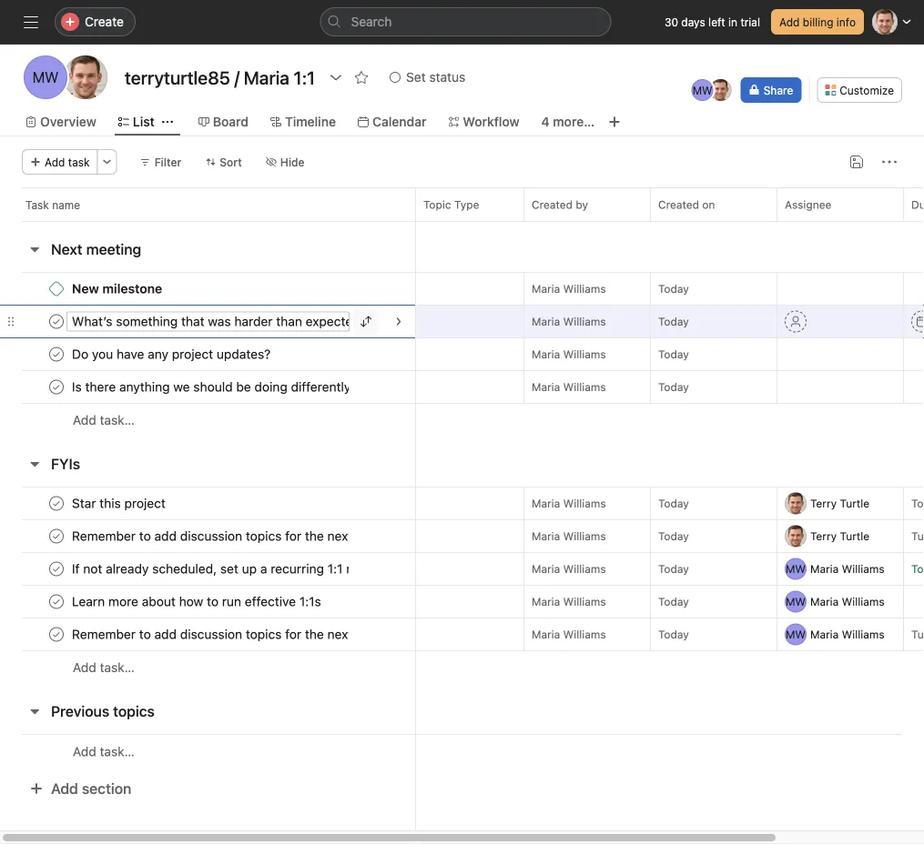 Task type: locate. For each thing, give the bounding box(es) containing it.
1 remember to add discussion topics for the next meeting text field from the top
[[68, 528, 350, 546]]

3 completed image from the top
[[46, 526, 67, 548]]

add task… inside header next meeting tree grid
[[73, 413, 135, 428]]

maria williams
[[532, 283, 606, 295], [532, 315, 606, 328], [532, 348, 606, 361], [532, 381, 606, 394], [532, 498, 606, 510], [532, 530, 606, 543], [532, 563, 606, 576], [810, 563, 885, 576], [532, 596, 606, 609], [810, 596, 885, 609], [532, 629, 606, 641], [810, 629, 885, 641]]

completed image inside remember to add discussion topics for the next meeting cell
[[46, 624, 67, 646]]

1 vertical spatial completed checkbox
[[46, 591, 67, 613]]

4
[[541, 114, 550, 129]]

task… inside header next meeting tree grid
[[100, 413, 135, 428]]

tue for terry turtle
[[911, 530, 924, 543]]

0 vertical spatial task…
[[100, 413, 135, 428]]

tab actions image
[[162, 117, 173, 127]]

tue for maria williams
[[911, 629, 924, 641]]

1 vertical spatial tod
[[911, 563, 924, 576]]

mw for learn more about how to run effective 1:1s cell
[[786, 596, 806, 609]]

3 today from the top
[[658, 348, 689, 361]]

remember to add discussion topics for the next meeting cell for mw
[[0, 618, 416, 652]]

previous topics
[[51, 703, 155, 721]]

1 add task… from the top
[[73, 413, 135, 428]]

completed image for tt
[[46, 493, 67, 515]]

add task… button inside the "header fyis" tree grid
[[73, 658, 135, 678]]

completed checkbox inside 'star this project' cell
[[46, 493, 67, 515]]

2 add task… from the top
[[73, 660, 135, 675]]

days
[[681, 15, 705, 28]]

1 vertical spatial collapse task list for this section image
[[27, 457, 42, 472]]

add task… up previous topics
[[73, 660, 135, 675]]

1 remember to add discussion topics for the next meeting cell from the top
[[0, 520, 416, 554]]

1 vertical spatial details image
[[393, 316, 404, 327]]

completed image inside 'star this project' cell
[[46, 493, 67, 515]]

more actions image
[[102, 157, 113, 168]]

Learn more about how to run effective 1:1s text field
[[68, 593, 327, 611]]

2 tue from the top
[[911, 629, 924, 641]]

add task… button inside header next meeting tree grid
[[73, 411, 135, 431]]

name
[[52, 198, 80, 211]]

add up fyis
[[73, 413, 96, 428]]

completed checkbox inside 'what's something that was harder than expected?' cell
[[46, 311, 67, 333]]

completed checkbox for if not already scheduled, set up a recurring 1:1 meeting in your calendar text field
[[46, 559, 67, 580]]

None text field
[[120, 61, 320, 94]]

1 vertical spatial terry turtle
[[810, 530, 870, 543]]

fyis
[[51, 456, 80, 473]]

add section
[[51, 781, 131, 798]]

Is there anything we should be doing differently? text field
[[68, 378, 350, 396]]

1 vertical spatial completed image
[[46, 493, 67, 515]]

turtle
[[840, 498, 870, 510], [840, 530, 870, 543]]

filter
[[154, 156, 181, 168]]

1 task… from the top
[[100, 413, 135, 428]]

more…
[[553, 114, 595, 129]]

6 completed checkbox from the top
[[46, 624, 67, 646]]

completed image down 'completed milestone' icon
[[46, 311, 67, 333]]

move tasks between sections image
[[361, 316, 371, 327]]

type
[[454, 198, 479, 211]]

1 vertical spatial task…
[[100, 660, 135, 675]]

add left section
[[51, 781, 78, 798]]

0 vertical spatial completed checkbox
[[46, 559, 67, 580]]

add task… for 'add task…' button inside the the "header fyis" tree grid
[[73, 660, 135, 675]]

2 add task… button from the top
[[73, 658, 135, 678]]

sort
[[220, 156, 242, 168]]

1 horizontal spatial created
[[658, 198, 699, 211]]

more actions image
[[882, 155, 897, 169]]

task… inside the "header fyis" tree grid
[[100, 660, 135, 675]]

1 terry turtle from the top
[[810, 498, 870, 510]]

3 completed checkbox from the top
[[46, 376, 67, 398]]

1 created from the left
[[532, 198, 573, 211]]

workflow
[[463, 114, 519, 129]]

share
[[764, 84, 793, 96]]

completed image for tt remember to add discussion topics for the next meeting text field
[[46, 526, 67, 548]]

2 vertical spatial add task… row
[[0, 735, 924, 769]]

2 vertical spatial add task…
[[73, 745, 135, 760]]

completed image inside learn more about how to run effective 1:1s cell
[[46, 591, 67, 613]]

collapse task list for this section image
[[27, 242, 42, 257], [27, 457, 42, 472], [27, 705, 42, 719]]

terry turtle for tue
[[810, 530, 870, 543]]

status
[[429, 70, 465, 85]]

details image inside new milestone cell
[[393, 284, 404, 295]]

2 vertical spatial add task… button
[[73, 742, 135, 762]]

terry for tue
[[810, 530, 837, 543]]

completed checkbox for tt remember to add discussion topics for the next meeting text field
[[46, 526, 67, 548]]

add billing info
[[779, 15, 856, 28]]

5 today from the top
[[658, 498, 689, 510]]

1 completed checkbox from the top
[[46, 311, 67, 333]]

remember to add discussion topics for the next meeting text field up if not already scheduled, set up a recurring 1:1 meeting in your calendar text field
[[68, 528, 350, 546]]

calendar link
[[358, 112, 426, 132]]

remember to add discussion topics for the next meeting cell for tt
[[0, 520, 416, 554]]

add task… button up section
[[73, 742, 135, 762]]

completed checkbox inside if not already scheduled, set up a recurring 1:1 meeting in your calendar cell
[[46, 559, 67, 580]]

1 vertical spatial terry
[[810, 530, 837, 543]]

tod for maria williams
[[911, 563, 924, 576]]

collapse task list for this section image left fyis
[[27, 457, 42, 472]]

0 vertical spatial details image
[[393, 284, 404, 295]]

tue
[[911, 530, 924, 543], [911, 629, 924, 641]]

1 add task… row from the top
[[0, 403, 924, 437]]

7 today from the top
[[658, 563, 689, 576]]

remember to add discussion topics for the next meeting text field for mw
[[68, 626, 350, 644]]

collapse task list for this section image left previous
[[27, 705, 42, 719]]

next meeting button
[[51, 233, 141, 266]]

section
[[82, 781, 131, 798]]

tod
[[911, 498, 924, 510], [911, 563, 924, 576]]

completed image
[[46, 344, 67, 366], [46, 376, 67, 398], [46, 526, 67, 548], [46, 559, 67, 580], [46, 591, 67, 613]]

add inside the "header fyis" tree grid
[[73, 660, 96, 675]]

what's something that was harder than expected? cell
[[0, 305, 416, 339]]

1 details image from the top
[[393, 284, 404, 295]]

task… up previous topics
[[100, 660, 135, 675]]

search
[[351, 14, 392, 29]]

0 vertical spatial collapse task list for this section image
[[27, 242, 42, 257]]

board link
[[198, 112, 249, 132]]

3 add task… from the top
[[73, 745, 135, 760]]

2 details image from the top
[[393, 316, 404, 327]]

create button
[[55, 7, 136, 36]]

add task…
[[73, 413, 135, 428], [73, 660, 135, 675], [73, 745, 135, 760]]

0 vertical spatial add task…
[[73, 413, 135, 428]]

add left task
[[45, 156, 65, 168]]

—
[[427, 316, 435, 327]]

remember to add discussion topics for the next meeting cell up if not already scheduled, set up a recurring 1:1 meeting in your calendar text field
[[0, 520, 416, 554]]

Remember to add discussion topics for the next meeting text field
[[68, 528, 350, 546], [68, 626, 350, 644]]

add task… button up previous topics
[[73, 658, 135, 678]]

expand sidebar image
[[24, 15, 38, 29]]

3 completed image from the top
[[46, 624, 67, 646]]

0 vertical spatial completed image
[[46, 311, 67, 333]]

New milestone text field
[[68, 280, 168, 298]]

list
[[133, 114, 155, 129]]

today
[[658, 283, 689, 295], [658, 315, 689, 328], [658, 348, 689, 361], [658, 381, 689, 394], [658, 498, 689, 510], [658, 530, 689, 543], [658, 563, 689, 576], [658, 596, 689, 609], [658, 629, 689, 641]]

task…
[[100, 413, 135, 428], [100, 660, 135, 675], [100, 745, 135, 760]]

5 completed image from the top
[[46, 591, 67, 613]]

add task… up section
[[73, 745, 135, 760]]

6 today from the top
[[658, 530, 689, 543]]

2 tod from the top
[[911, 563, 924, 576]]

0 vertical spatial remember to add discussion topics for the next meeting cell
[[0, 520, 416, 554]]

tt
[[77, 69, 95, 86], [714, 84, 728, 96], [789, 498, 803, 510], [789, 530, 803, 543]]

details image inside 'what's something that was harder than expected?' cell
[[393, 316, 404, 327]]

2 completed image from the top
[[46, 493, 67, 515]]

add
[[779, 15, 800, 28], [45, 156, 65, 168], [73, 413, 96, 428], [73, 660, 96, 675], [73, 745, 96, 760], [51, 781, 78, 798]]

2 completed checkbox from the top
[[46, 344, 67, 366]]

add task… row
[[0, 403, 924, 437], [0, 651, 924, 685], [0, 735, 924, 769]]

8 today from the top
[[658, 596, 689, 609]]

today for remember to add discussion topics for the next meeting cell corresponding to tt
[[658, 530, 689, 543]]

info
[[837, 15, 856, 28]]

2 terry turtle from the top
[[810, 530, 870, 543]]

completed image inside if not already scheduled, set up a recurring 1:1 meeting in your calendar cell
[[46, 559, 67, 580]]

1 completed image from the top
[[46, 311, 67, 333]]

completed checkbox for remember to add discussion topics for the next meeting text field associated with mw
[[46, 624, 67, 646]]

completed image for if not already scheduled, set up a recurring 1:1 meeting in your calendar text field
[[46, 559, 67, 580]]

new milestone cell
[[0, 272, 416, 306]]

completed image inside is there anything we should be doing differently? cell
[[46, 376, 67, 398]]

terry turtle
[[810, 498, 870, 510], [810, 530, 870, 543]]

details image for 'what's something that was harder than expected?' cell on the top
[[393, 316, 404, 327]]

task… for 'add task…' button in header next meeting tree grid
[[100, 413, 135, 428]]

0 vertical spatial terry turtle
[[810, 498, 870, 510]]

0 vertical spatial tod
[[911, 498, 924, 510]]

Star this project text field
[[68, 495, 171, 513]]

5 completed checkbox from the top
[[46, 526, 67, 548]]

completed checkbox inside the do you have any project updates? cell
[[46, 344, 67, 366]]

details image right move tasks between sections icon
[[393, 284, 404, 295]]

previous topics button
[[51, 696, 155, 728]]

add task
[[45, 156, 90, 168]]

add task… button
[[73, 411, 135, 431], [73, 658, 135, 678], [73, 742, 135, 762]]

completed checkbox inside is there anything we should be doing differently? cell
[[46, 376, 67, 398]]

2 remember to add discussion topics for the next meeting text field from the top
[[68, 626, 350, 644]]

1 vertical spatial remember to add discussion topics for the next meeting text field
[[68, 626, 350, 644]]

on
[[702, 198, 715, 211]]

today for if not already scheduled, set up a recurring 1:1 meeting in your calendar cell at the left bottom of page
[[658, 563, 689, 576]]

3 add task… button from the top
[[73, 742, 135, 762]]

1 vertical spatial remember to add discussion topics for the next meeting cell
[[0, 618, 416, 652]]

1 vertical spatial tue
[[911, 629, 924, 641]]

terry
[[810, 498, 837, 510], [810, 530, 837, 543]]

created for created on
[[658, 198, 699, 211]]

1 vertical spatial add task… button
[[73, 658, 135, 678]]

2 task… from the top
[[100, 660, 135, 675]]

collapse task list for this section image left "next"
[[27, 242, 42, 257]]

0 vertical spatial add task… row
[[0, 403, 924, 437]]

set status button
[[382, 65, 474, 90]]

completed image down fyis
[[46, 493, 67, 515]]

2 completed checkbox from the top
[[46, 591, 67, 613]]

completed image up previous
[[46, 624, 67, 646]]

2 collapse task list for this section image from the top
[[27, 457, 42, 472]]

customize
[[840, 84, 894, 96]]

created left by
[[532, 198, 573, 211]]

Completed checkbox
[[46, 559, 67, 580], [46, 591, 67, 613]]

remember to add discussion topics for the next meeting cell down learn more about how to run effective 1:1s text box
[[0, 618, 416, 652]]

timeline
[[285, 114, 336, 129]]

1 tod from the top
[[911, 498, 924, 510]]

do you have any project updates? cell
[[0, 338, 416, 371]]

remember to add discussion topics for the next meeting cell
[[0, 520, 416, 554], [0, 618, 416, 652]]

1 today from the top
[[658, 283, 689, 295]]

1 add task… button from the top
[[73, 411, 135, 431]]

0 vertical spatial terry
[[810, 498, 837, 510]]

save options image
[[849, 155, 864, 169]]

2 remember to add discussion topics for the next meeting cell from the top
[[0, 618, 416, 652]]

3 collapse task list for this section image from the top
[[27, 705, 42, 719]]

add task… button up fyis
[[73, 411, 135, 431]]

1 vertical spatial turtle
[[840, 530, 870, 543]]

1 turtle from the top
[[840, 498, 870, 510]]

completed image for learn more about how to run effective 1:1s text box
[[46, 591, 67, 613]]

timeline link
[[270, 112, 336, 132]]

mw
[[32, 69, 59, 86], [692, 84, 713, 96], [786, 563, 806, 576], [786, 596, 806, 609], [786, 629, 806, 641]]

1 collapse task list for this section image from the top
[[27, 242, 42, 257]]

maria
[[532, 283, 560, 295], [532, 315, 560, 328], [532, 348, 560, 361], [532, 381, 560, 394], [532, 498, 560, 510], [532, 530, 560, 543], [532, 563, 560, 576], [810, 563, 839, 576], [532, 596, 560, 609], [810, 596, 839, 609], [532, 629, 560, 641], [810, 629, 839, 641]]

2 turtle from the top
[[840, 530, 870, 543]]

topic
[[423, 198, 451, 211]]

Completed checkbox
[[46, 311, 67, 333], [46, 344, 67, 366], [46, 376, 67, 398], [46, 493, 67, 515], [46, 526, 67, 548], [46, 624, 67, 646]]

30
[[664, 15, 678, 28]]

completed image for is there anything we should be doing differently? text box
[[46, 376, 67, 398]]

1 completed checkbox from the top
[[46, 559, 67, 580]]

4 more… button
[[541, 112, 595, 132]]

meeting
[[86, 241, 141, 258]]

2 created from the left
[[658, 198, 699, 211]]

add task… for 'add task…' button in header next meeting tree grid
[[73, 413, 135, 428]]

1 vertical spatial add task…
[[73, 660, 135, 675]]

2 vertical spatial task…
[[100, 745, 135, 760]]

completed checkbox inside learn more about how to run effective 1:1s cell
[[46, 591, 67, 613]]

add task button
[[22, 149, 98, 175]]

0 vertical spatial turtle
[[840, 498, 870, 510]]

topics
[[113, 703, 155, 721]]

0 vertical spatial tue
[[911, 530, 924, 543]]

today for new milestone cell
[[658, 283, 689, 295]]

task name
[[25, 198, 80, 211]]

details image left "—"
[[393, 316, 404, 327]]

4 completed checkbox from the top
[[46, 493, 67, 515]]

0 horizontal spatial created
[[532, 198, 573, 211]]

task… up 'star this project' 'text box'
[[100, 413, 135, 428]]

details image
[[393, 284, 404, 295], [393, 316, 404, 327]]

9 today from the top
[[658, 629, 689, 641]]

0 vertical spatial remember to add discussion topics for the next meeting text field
[[68, 528, 350, 546]]

4 completed image from the top
[[46, 559, 67, 580]]

add section button
[[22, 773, 139, 806]]

1 tue from the top
[[911, 530, 924, 543]]

2 terry from the top
[[810, 530, 837, 543]]

What's something that was harder than expected? text field
[[68, 313, 350, 331]]

completed image inside the do you have any project updates? cell
[[46, 344, 67, 366]]

board
[[213, 114, 249, 129]]

created
[[532, 198, 573, 211], [658, 198, 699, 211]]

1 completed image from the top
[[46, 344, 67, 366]]

calendar
[[372, 114, 426, 129]]

2 add task… row from the top
[[0, 651, 924, 685]]

created left on
[[658, 198, 699, 211]]

williams
[[563, 283, 606, 295], [563, 315, 606, 328], [563, 348, 606, 361], [563, 381, 606, 394], [563, 498, 606, 510], [563, 530, 606, 543], [563, 563, 606, 576], [842, 563, 885, 576], [563, 596, 606, 609], [842, 596, 885, 609], [563, 629, 606, 641], [842, 629, 885, 641]]

2 vertical spatial completed image
[[46, 624, 67, 646]]

3 task… from the top
[[100, 745, 135, 760]]

4 today from the top
[[658, 381, 689, 394]]

1 vertical spatial add task… row
[[0, 651, 924, 685]]

task… up section
[[100, 745, 135, 760]]

share button
[[741, 77, 801, 103]]

remember to add discussion topics for the next meeting text field down learn more about how to run effective 1:1s cell
[[68, 626, 350, 644]]

completed image
[[46, 311, 67, 333], [46, 493, 67, 515], [46, 624, 67, 646]]

add task… inside the "header fyis" tree grid
[[73, 660, 135, 675]]

Completed milestone checkbox
[[49, 282, 64, 296]]

set
[[406, 70, 426, 85]]

assignee
[[785, 198, 832, 211]]

2 vertical spatial collapse task list for this section image
[[27, 705, 42, 719]]

1 terry from the top
[[810, 498, 837, 510]]

set status
[[406, 70, 465, 85]]

add up previous
[[73, 660, 96, 675]]

2 completed image from the top
[[46, 376, 67, 398]]

row
[[0, 188, 924, 221], [22, 220, 924, 222], [0, 272, 924, 306], [0, 305, 924, 339], [0, 338, 924, 371], [0, 371, 924, 404], [0, 487, 924, 521], [0, 520, 924, 554], [0, 553, 924, 586], [0, 585, 924, 619], [0, 618, 924, 652]]

add task… up fyis
[[73, 413, 135, 428]]

today for the do you have any project updates? cell
[[658, 348, 689, 361]]

0 vertical spatial add task… button
[[73, 411, 135, 431]]



Task type: vqa. For each thing, say whether or not it's contained in the screenshot.


Task type: describe. For each thing, give the bounding box(es) containing it.
workflow link
[[448, 112, 519, 132]]

task… for first 'add task…' button from the bottom of the page
[[100, 745, 135, 760]]

today for 'star this project' cell
[[658, 498, 689, 510]]

customize button
[[817, 77, 902, 103]]

fyis button
[[51, 448, 80, 481]]

created by
[[532, 198, 588, 211]]

header fyis tree grid
[[0, 487, 924, 685]]

mw for if not already scheduled, set up a recurring 1:1 meeting in your calendar cell at the left bottom of page
[[786, 563, 806, 576]]

completed image for do you have any project updates? text box at top
[[46, 344, 67, 366]]

left
[[708, 15, 725, 28]]

hide button
[[257, 149, 313, 175]]

turtle for tue
[[840, 530, 870, 543]]

4 more…
[[541, 114, 595, 129]]

filter button
[[132, 149, 190, 175]]

search list box
[[320, 7, 611, 36]]

billing
[[803, 15, 833, 28]]

learn more about how to run effective 1:1s cell
[[0, 585, 416, 619]]

turtle for tod
[[840, 498, 870, 510]]

du
[[911, 198, 924, 211]]

today for remember to add discussion topics for the next meeting cell related to mw
[[658, 629, 689, 641]]

create
[[85, 14, 124, 29]]

30 days left in trial
[[664, 15, 760, 28]]

add inside header next meeting tree grid
[[73, 413, 96, 428]]

completed checkbox for learn more about how to run effective 1:1s text box
[[46, 591, 67, 613]]

if not already scheduled, set up a recurring 1:1 meeting in your calendar cell
[[0, 553, 416, 586]]

Do you have any project updates? text field
[[68, 345, 276, 364]]

move tasks between sections image
[[361, 284, 371, 295]]

in
[[728, 15, 737, 28]]

task
[[68, 156, 90, 168]]

sort button
[[197, 149, 250, 175]]

today for learn more about how to run effective 1:1s cell
[[658, 596, 689, 609]]

details image for new milestone cell
[[393, 284, 404, 295]]

created on
[[658, 198, 715, 211]]

terry turtle for tod
[[810, 498, 870, 510]]

add tab image
[[607, 115, 622, 129]]

add task… for first 'add task…' button from the bottom of the page
[[73, 745, 135, 760]]

next
[[51, 241, 82, 258]]

collapse task list for this section image for fyis
[[27, 457, 42, 472]]

show options image
[[329, 70, 343, 85]]

header next meeting tree grid
[[0, 272, 924, 437]]

completed checkbox for is there anything we should be doing differently? text box
[[46, 376, 67, 398]]

— button
[[416, 305, 523, 338]]

is there anything we should be doing differently? cell
[[0, 371, 416, 404]]

overview
[[40, 114, 96, 129]]

collapse task list for this section image for previous topics
[[27, 705, 42, 719]]

add billing info button
[[771, 9, 864, 35]]

completed checkbox for do you have any project updates? text box at top
[[46, 344, 67, 366]]

remember to add discussion topics for the next meeting text field for tt
[[68, 528, 350, 546]]

hide
[[280, 156, 305, 168]]

terry for tod
[[810, 498, 837, 510]]

search button
[[320, 7, 611, 36]]

add inside button
[[51, 781, 78, 798]]

previous
[[51, 703, 109, 721]]

2 today from the top
[[658, 315, 689, 328]]

star this project cell
[[0, 487, 416, 521]]

collapse task list for this section image for next meeting
[[27, 242, 42, 257]]

add up add section button
[[73, 745, 96, 760]]

next meeting
[[51, 241, 141, 258]]

created for created by
[[532, 198, 573, 211]]

today for is there anything we should be doing differently? cell
[[658, 381, 689, 394]]

list link
[[118, 112, 155, 132]]

add to starred image
[[354, 70, 369, 85]]

tod for terry turtle
[[911, 498, 924, 510]]

completed checkbox for 'star this project' 'text box'
[[46, 493, 67, 515]]

task
[[25, 198, 49, 211]]

3 add task… row from the top
[[0, 735, 924, 769]]

trial
[[740, 15, 760, 28]]

overview link
[[25, 112, 96, 132]]

If not already scheduled, set up a recurring 1:1 meeting in your calendar text field
[[68, 560, 350, 579]]

completed image for mw
[[46, 624, 67, 646]]

completed milestone image
[[49, 282, 64, 296]]

row containing task name
[[0, 188, 924, 221]]

completed checkbox for what's something that was harder than expected? text field
[[46, 311, 67, 333]]

add left billing
[[779, 15, 800, 28]]

by
[[576, 198, 588, 211]]

topic type
[[423, 198, 479, 211]]

completed image inside 'what's something that was harder than expected?' cell
[[46, 311, 67, 333]]

mw for remember to add discussion topics for the next meeting cell related to mw
[[786, 629, 806, 641]]

task… for 'add task…' button inside the the "header fyis" tree grid
[[100, 660, 135, 675]]



